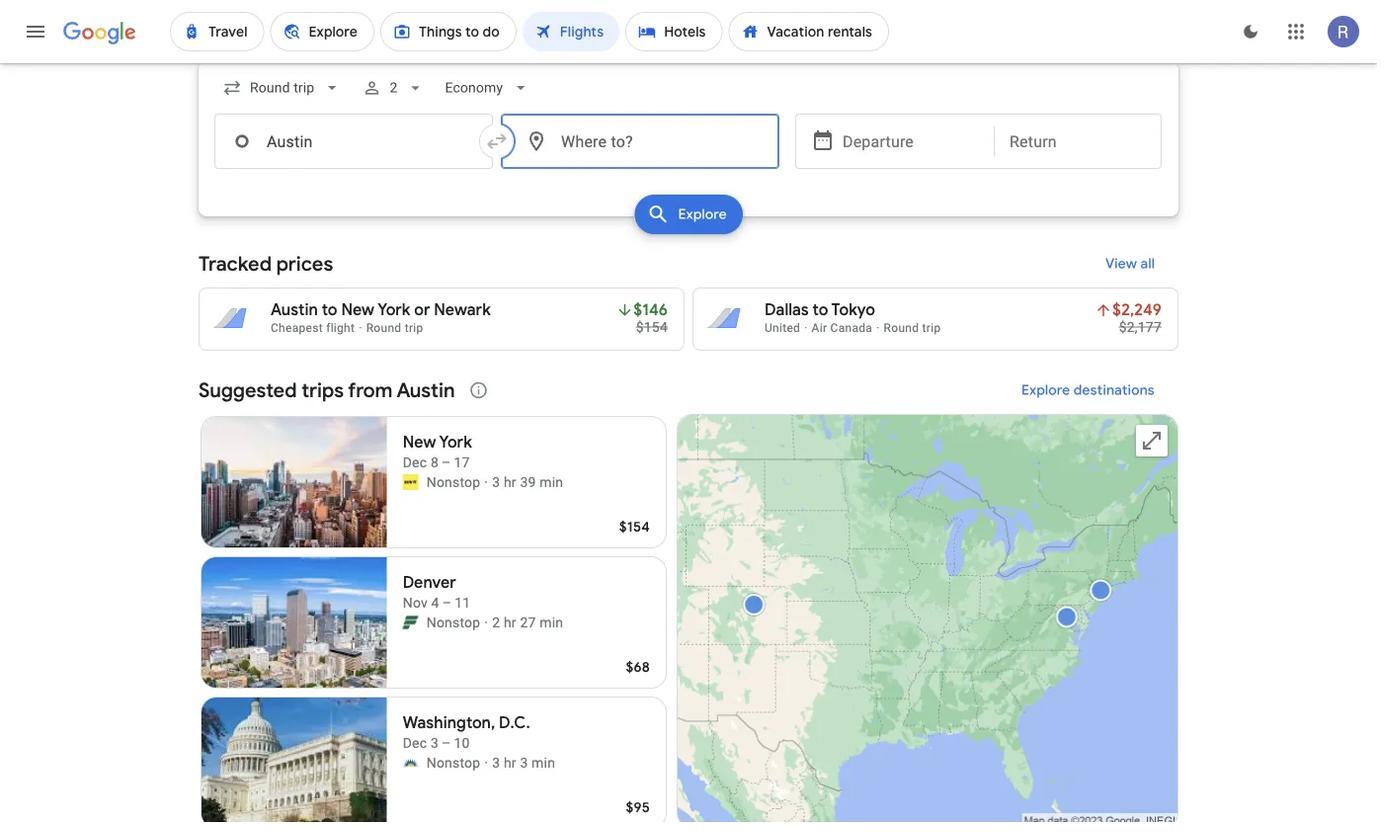 Task type: describe. For each thing, give the bounding box(es) containing it.
1 round trip from the left
[[366, 321, 423, 335]]

hr for new york
[[504, 474, 516, 490]]

air
[[812, 321, 827, 335]]

destinations
[[1074, 381, 1155, 399]]

to for tokyo
[[813, 300, 828, 320]]

newark
[[434, 300, 491, 320]]

d.c.
[[499, 713, 530, 733]]

3 hr 3 min
[[492, 754, 555, 771]]

explore destinations
[[1022, 381, 1155, 399]]

1 trip from the left
[[405, 321, 423, 335]]

68 US dollars text field
[[626, 658, 650, 676]]

view all
[[1105, 255, 1155, 273]]

1 round from the left
[[366, 321, 402, 335]]

2 hr 27 min
[[492, 614, 563, 630]]

$2,177
[[1119, 319, 1162, 335]]

39
[[520, 474, 536, 490]]

2249 US dollars text field
[[1113, 300, 1162, 320]]

3 for york
[[492, 474, 500, 490]]

austin inside region
[[397, 377, 455, 403]]

min for washington, d.c.
[[532, 754, 555, 771]]

prices
[[276, 251, 333, 276]]

dec for new
[[403, 454, 427, 470]]

hr for denver
[[504, 614, 516, 630]]

nov
[[403, 594, 428, 611]]

$154 for 154 us dollars text box
[[619, 518, 650, 536]]

suggested trips from austin
[[199, 377, 455, 403]]

8 – 17
[[431, 454, 470, 470]]

Departure text field
[[843, 115, 979, 168]]

Return text field
[[1010, 115, 1146, 168]]

$146
[[634, 300, 668, 320]]

3 down d.c.
[[520, 754, 528, 771]]

dallas
[[765, 300, 809, 320]]

154 US dollars text field
[[619, 518, 650, 536]]

154 US dollars text field
[[636, 319, 668, 335]]

min for new york
[[540, 474, 563, 490]]

canada
[[831, 321, 873, 335]]

min for denver
[[540, 614, 563, 630]]

146 US dollars text field
[[634, 300, 668, 320]]

view
[[1105, 255, 1137, 273]]

denver
[[403, 573, 456, 593]]

spirit image
[[403, 474, 419, 490]]

nonstop for denver
[[427, 614, 480, 630]]

tracked
[[199, 251, 272, 276]]

3 for d.c.
[[492, 754, 500, 771]]

nonstop for new
[[427, 474, 480, 490]]

$95
[[626, 798, 650, 816]]

explore for explore
[[678, 206, 727, 223]]

from
[[348, 377, 393, 403]]

nonstop for washington,
[[427, 754, 480, 771]]

$154 for 154 us dollars text field
[[636, 319, 668, 335]]



Task type: locate. For each thing, give the bounding box(es) containing it.
2 nonstop from the top
[[427, 614, 480, 630]]

main menu image
[[24, 20, 47, 43]]

hr
[[504, 474, 516, 490], [504, 614, 516, 630], [504, 754, 516, 771]]

1  image from the top
[[484, 472, 488, 492]]

washington,
[[403, 713, 495, 733]]

dec inside washington, d.c. dec 3 – 10
[[403, 735, 427, 751]]

0 horizontal spatial 2
[[390, 80, 398, 96]]

round right canada
[[884, 321, 919, 335]]

explore inside suggested trips from austin region
[[1022, 381, 1071, 399]]

 image left 3 hr 39 min
[[484, 472, 488, 492]]

trip down the or
[[405, 321, 423, 335]]

1 horizontal spatial 2
[[492, 614, 500, 630]]

1 vertical spatial min
[[540, 614, 563, 630]]

0 vertical spatial $154
[[636, 319, 668, 335]]

dec for washington,
[[403, 735, 427, 751]]

2 round trip from the left
[[884, 321, 941, 335]]

2 vertical spatial nonstop
[[427, 754, 480, 771]]

explore for explore destinations
[[1022, 381, 1071, 399]]

tokyo
[[832, 300, 875, 320]]

2 inside '2' popup button
[[390, 80, 398, 96]]

cheapest
[[271, 321, 323, 335]]

hr down d.c.
[[504, 754, 516, 771]]

0 vertical spatial york
[[378, 300, 410, 320]]

york inside tracked prices region
[[378, 300, 410, 320]]

0 vertical spatial new
[[341, 300, 375, 320]]

1 horizontal spatial austin
[[397, 377, 455, 403]]

1 to from the left
[[322, 300, 337, 320]]

1 vertical spatial hr
[[504, 614, 516, 630]]

0 horizontal spatial austin
[[271, 300, 318, 320]]

to up flight
[[322, 300, 337, 320]]

$154
[[636, 319, 668, 335], [619, 518, 650, 536]]

explore up tracked prices region
[[678, 206, 727, 223]]

2 vertical spatial min
[[532, 754, 555, 771]]

1 vertical spatial explore
[[1022, 381, 1071, 399]]

explore left destinations
[[1022, 381, 1071, 399]]

 image
[[484, 472, 488, 492], [484, 613, 488, 632]]

 image for new york
[[484, 472, 488, 492]]

tracked prices
[[199, 251, 333, 276]]

0 vertical spatial explore
[[678, 206, 727, 223]]

trip right canada
[[922, 321, 941, 335]]

1 horizontal spatial round
[[884, 321, 919, 335]]

2 button
[[354, 64, 433, 112]]

1 horizontal spatial trip
[[922, 321, 941, 335]]

2177 US dollars text field
[[1119, 319, 1162, 335]]

york inside new york dec 8 – 17
[[439, 432, 472, 453]]

3 hr from the top
[[504, 754, 516, 771]]

0 horizontal spatial round
[[366, 321, 402, 335]]

change appearance image
[[1227, 8, 1275, 55]]

0 vertical spatial hr
[[504, 474, 516, 490]]

1 vertical spatial new
[[403, 432, 436, 453]]

0 horizontal spatial explore
[[678, 206, 727, 223]]

tracked prices region
[[199, 240, 1179, 351]]

 image
[[484, 753, 488, 773]]

Where to? text field
[[501, 114, 780, 169]]

$68
[[626, 658, 650, 676]]

austin
[[271, 300, 318, 320], [397, 377, 455, 403]]

1 dec from the top
[[403, 454, 427, 470]]

explore destinations button
[[998, 367, 1179, 414]]

new york dec 8 – 17
[[403, 432, 472, 470]]

1 vertical spatial dec
[[403, 735, 427, 751]]

2 inside suggested trips from austin region
[[492, 614, 500, 630]]

3 down washington, d.c. dec 3 – 10
[[492, 754, 500, 771]]

1 horizontal spatial to
[[813, 300, 828, 320]]

nonstop down 8 – 17
[[427, 474, 480, 490]]

dallas to tokyo
[[765, 300, 875, 320]]

1 vertical spatial $154
[[619, 518, 650, 536]]

2  image from the top
[[484, 613, 488, 632]]

2 vertical spatial hr
[[504, 754, 516, 771]]

to
[[322, 300, 337, 320], [813, 300, 828, 320]]

0 vertical spatial dec
[[403, 454, 427, 470]]

dec inside new york dec 8 – 17
[[403, 454, 427, 470]]

new
[[341, 300, 375, 320], [403, 432, 436, 453]]

austin to new york or newark
[[271, 300, 491, 320]]

3 nonstop from the top
[[427, 754, 480, 771]]

2 for 2
[[390, 80, 398, 96]]

new inside tracked prices region
[[341, 300, 375, 320]]

0 vertical spatial min
[[540, 474, 563, 490]]

round
[[366, 321, 402, 335], [884, 321, 919, 335]]

cheapest flight
[[271, 321, 355, 335]]

Flight search field
[[183, 62, 1195, 240]]

york
[[378, 300, 410, 320], [439, 432, 472, 453]]

 image left 2 hr 27 min
[[484, 613, 488, 632]]

frontier image
[[403, 615, 419, 630]]

new up 8 – 17
[[403, 432, 436, 453]]

denver nov 4 – 11
[[403, 573, 471, 611]]

trips
[[302, 377, 344, 403]]

nonstop
[[427, 474, 480, 490], [427, 614, 480, 630], [427, 754, 480, 771]]

$2,249
[[1113, 300, 1162, 320]]

nonstop down 3 – 10
[[427, 754, 480, 771]]

trip
[[405, 321, 423, 335], [922, 321, 941, 335]]

1 horizontal spatial round trip
[[884, 321, 941, 335]]

round down austin to new york or newark
[[366, 321, 402, 335]]

 image for denver
[[484, 613, 488, 632]]

2 to from the left
[[813, 300, 828, 320]]

2
[[390, 80, 398, 96], [492, 614, 500, 630]]

27
[[520, 614, 536, 630]]

2 dec from the top
[[403, 735, 427, 751]]

austin right "from"
[[397, 377, 455, 403]]

all
[[1141, 255, 1155, 273]]

hr left 27
[[504, 614, 516, 630]]

york left the or
[[378, 300, 410, 320]]

dec up allegiant image
[[403, 735, 427, 751]]

0 horizontal spatial new
[[341, 300, 375, 320]]

explore inside flight search box
[[678, 206, 727, 223]]

1 nonstop from the top
[[427, 474, 480, 490]]

3 left 39
[[492, 474, 500, 490]]

0 horizontal spatial to
[[322, 300, 337, 320]]

hr left 39
[[504, 474, 516, 490]]

united
[[765, 321, 800, 335]]

min
[[540, 474, 563, 490], [540, 614, 563, 630], [532, 754, 555, 771]]

1 hr from the top
[[504, 474, 516, 490]]

hr for washington, d.c.
[[504, 754, 516, 771]]

0 vertical spatial nonstop
[[427, 474, 480, 490]]

york up 8 – 17
[[439, 432, 472, 453]]

austin inside tracked prices region
[[271, 300, 318, 320]]

3 hr 39 min
[[492, 474, 563, 490]]

dec
[[403, 454, 427, 470], [403, 735, 427, 751]]

flight
[[326, 321, 355, 335]]

0 horizontal spatial round trip
[[366, 321, 423, 335]]

0 vertical spatial austin
[[271, 300, 318, 320]]

to up 'air' at right
[[813, 300, 828, 320]]

1 horizontal spatial new
[[403, 432, 436, 453]]

0 horizontal spatial trip
[[405, 321, 423, 335]]

to for new
[[322, 300, 337, 320]]

round trip down austin to new york or newark
[[366, 321, 423, 335]]

new inside new york dec 8 – 17
[[403, 432, 436, 453]]

0 vertical spatial 2
[[390, 80, 398, 96]]

1 vertical spatial 2
[[492, 614, 500, 630]]

1 horizontal spatial york
[[439, 432, 472, 453]]

1 vertical spatial york
[[439, 432, 472, 453]]

0 horizontal spatial york
[[378, 300, 410, 320]]

2 hr from the top
[[504, 614, 516, 630]]

explore button
[[635, 195, 743, 234]]

95 US dollars text field
[[626, 798, 650, 816]]

$154 inside tracked prices region
[[636, 319, 668, 335]]

nonstop down 4 – 11
[[427, 614, 480, 630]]

1 vertical spatial nonstop
[[427, 614, 480, 630]]

2 for 2 hr 27 min
[[492, 614, 500, 630]]

3
[[492, 474, 500, 490], [492, 754, 500, 771], [520, 754, 528, 771]]

new up flight
[[341, 300, 375, 320]]

$154 inside suggested trips from austin region
[[619, 518, 650, 536]]

3 – 10
[[431, 735, 470, 751]]

round trip
[[366, 321, 423, 335], [884, 321, 941, 335]]

None text field
[[214, 114, 493, 169]]

austin up 'cheapest'
[[271, 300, 318, 320]]

washington, d.c. dec 3 – 10
[[403, 713, 530, 751]]

1 horizontal spatial explore
[[1022, 381, 1071, 399]]

round trip right canada
[[884, 321, 941, 335]]

suggested trips from austin region
[[199, 367, 1179, 823]]

allegiant image
[[403, 755, 419, 771]]

2 trip from the left
[[922, 321, 941, 335]]

dec up spirit image
[[403, 454, 427, 470]]

2 round from the left
[[884, 321, 919, 335]]

none text field inside flight search box
[[214, 114, 493, 169]]

explore
[[678, 206, 727, 223], [1022, 381, 1071, 399]]

air canada
[[812, 321, 873, 335]]

suggested
[[199, 377, 297, 403]]

4 – 11
[[431, 594, 471, 611]]

or
[[414, 300, 430, 320]]

1 vertical spatial  image
[[484, 613, 488, 632]]

None field
[[214, 70, 350, 106], [437, 70, 538, 106], [214, 70, 350, 106], [437, 70, 538, 106]]

0 vertical spatial  image
[[484, 472, 488, 492]]

1 vertical spatial austin
[[397, 377, 455, 403]]



Task type: vqa. For each thing, say whether or not it's contained in the screenshot.
York's 3
yes



